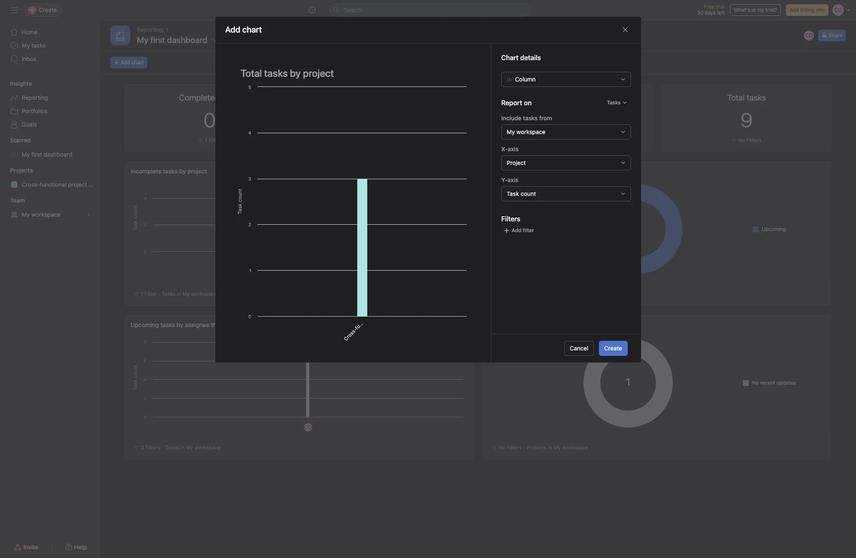 Task type: vqa. For each thing, say whether or not it's contained in the screenshot.
Share button
yes



Task type: describe. For each thing, give the bounding box(es) containing it.
add filter button
[[502, 225, 537, 236]]

info
[[817, 7, 826, 13]]

teams element
[[0, 193, 100, 223]]

share
[[830, 32, 843, 38]]

incomplete tasks by project
[[131, 168, 207, 175]]

include
[[502, 114, 522, 122]]

1 0 button from the left
[[204, 108, 216, 132]]

completed tasks
[[179, 93, 241, 102]]

3
[[141, 445, 144, 451]]

first
[[31, 151, 42, 158]]

filter
[[523, 227, 534, 233]]

projects for projects in my workspace
[[527, 445, 547, 451]]

0 vertical spatial reporting link
[[137, 25, 163, 34]]

chart
[[132, 59, 144, 66]]

upcoming tasks by assignee this week
[[131, 321, 237, 328]]

1 horizontal spatial reporting
[[137, 26, 163, 33]]

updates
[[778, 380, 797, 386]]

what's in my trial?
[[735, 7, 778, 13]]

workspace for upcoming tasks by assignee this week
[[195, 445, 221, 451]]

team button
[[0, 196, 25, 205]]

report on
[[502, 99, 532, 106]]

cross-functional project plan
[[22, 181, 100, 188]]

add chart button
[[110, 57, 148, 69]]

my inside 'link'
[[22, 42, 30, 49]]

by for tasks
[[506, 168, 513, 175]]

show options image
[[212, 37, 218, 43]]

my inside dropdown button
[[507, 128, 515, 135]]

filters inside button
[[747, 137, 762, 143]]

tasks for upcoming
[[161, 321, 175, 328]]

by for projects
[[513, 321, 520, 328]]

projects in my workspace
[[527, 445, 589, 451]]

search
[[344, 6, 363, 13]]

tasks inside the tasks dropdown button
[[607, 99, 621, 106]]

insights element
[[0, 76, 100, 133]]

incomplete
[[131, 168, 162, 175]]

my tasks link
[[5, 39, 95, 52]]

trial?
[[766, 7, 778, 13]]

hide sidebar image
[[11, 7, 18, 13]]

co inside button
[[806, 32, 814, 38]]

insights
[[10, 80, 32, 87]]

close image
[[622, 26, 629, 33]]

inbox link
[[5, 52, 95, 66]]

this week
[[211, 321, 237, 328]]

projects for projects
[[10, 167, 33, 174]]

search button
[[330, 3, 530, 17]]

search list box
[[330, 3, 530, 17]]

what's in my trial? button
[[731, 4, 782, 16]]

axis for y-
[[508, 176, 519, 183]]

x-
[[502, 145, 508, 152]]

starred
[[10, 137, 31, 144]]

add for add billing info
[[791, 7, 800, 13]]

my workspace link
[[5, 208, 95, 221]]

goals link
[[5, 118, 95, 131]]

insights button
[[0, 79, 32, 88]]

tasks by completion status this month
[[489, 168, 595, 175]]

create
[[605, 345, 623, 352]]

0 for 1st 0 'button' from the left
[[204, 108, 216, 132]]

chart details
[[502, 54, 541, 61]]

task count button
[[502, 186, 632, 201]]

1 1 filter button from the left
[[196, 136, 223, 145]]

2 horizontal spatial 1
[[563, 137, 566, 143]]

column button
[[502, 72, 632, 87]]

x-axis
[[502, 145, 519, 152]]

cancel button
[[565, 341, 594, 356]]

create button
[[599, 341, 628, 356]]

y-axis
[[502, 176, 519, 183]]

in for projects by project status
[[549, 445, 553, 451]]

filter for 2nd 1 filter button
[[567, 137, 580, 143]]

include tasks from
[[502, 114, 553, 122]]

workspace for projects by project status
[[563, 445, 589, 451]]

no filters button
[[730, 136, 764, 145]]

1 horizontal spatial 1
[[205, 137, 208, 143]]

cancel
[[570, 345, 589, 352]]

9
[[741, 108, 753, 132]]

reporting inside insights element
[[22, 94, 48, 101]]

add billing info
[[791, 7, 826, 13]]

project button
[[502, 155, 632, 170]]

project
[[68, 181, 87, 188]]

axis for x-
[[508, 145, 519, 152]]

assignee
[[185, 321, 210, 328]]

home link
[[5, 25, 95, 39]]

0 for 1st 0 'button' from the right
[[562, 108, 574, 132]]

0 horizontal spatial 1 filter
[[141, 291, 157, 297]]

in for upcoming tasks by assignee this week
[[180, 445, 185, 451]]

portfolios link
[[5, 104, 95, 118]]

projects element
[[0, 163, 100, 193]]

first dashboard
[[151, 35, 208, 45]]

add chart
[[121, 59, 144, 66]]

2 vertical spatial no
[[499, 445, 506, 451]]

task
[[507, 190, 519, 197]]

global element
[[0, 20, 100, 71]]

upcoming for upcoming tasks by assignee this week
[[131, 321, 159, 328]]

projects for projects by project status
[[489, 321, 512, 328]]

1 horizontal spatial 1 filter
[[205, 137, 221, 143]]

in for incomplete tasks by project
[[177, 291, 181, 297]]

3 filters
[[141, 445, 160, 451]]

task count
[[507, 190, 536, 197]]

my workspace button
[[502, 124, 632, 139]]

billing
[[801, 7, 815, 13]]

recent
[[761, 380, 776, 386]]



Task type: locate. For each thing, give the bounding box(es) containing it.
my
[[137, 35, 149, 45], [22, 42, 30, 49], [507, 128, 515, 135], [22, 151, 30, 158], [22, 211, 30, 218], [183, 291, 190, 297], [186, 445, 193, 451], [554, 445, 561, 451]]

my first dashboard link
[[5, 148, 95, 161]]

what's
[[735, 7, 751, 13]]

add billing info button
[[787, 4, 829, 16]]

0 horizontal spatial co
[[305, 424, 312, 430]]

2 0 button from the left
[[562, 108, 574, 132]]

project
[[507, 159, 526, 166]]

reporting link
[[137, 25, 163, 34], [5, 91, 95, 104]]

add chart
[[225, 25, 262, 34]]

1 vertical spatial add
[[121, 59, 130, 66]]

tasks inside 'link'
[[31, 42, 46, 49]]

workspace inside teams element
[[31, 211, 61, 218]]

team
[[10, 197, 25, 204]]

no inside button
[[739, 137, 746, 143]]

by left assignee
[[177, 321, 184, 328]]

tasks button
[[604, 97, 632, 109]]

tasks for my
[[31, 42, 46, 49]]

0 horizontal spatial 1
[[141, 291, 143, 297]]

1 vertical spatial no filters
[[499, 445, 522, 451]]

1 horizontal spatial by
[[506, 168, 513, 175]]

from
[[540, 114, 553, 122]]

1
[[205, 137, 208, 143], [563, 137, 566, 143], [141, 291, 143, 297]]

y-
[[502, 176, 508, 183]]

cross-functional project plan link
[[5, 178, 100, 191]]

workspace inside dropdown button
[[517, 128, 546, 135]]

by project
[[179, 168, 207, 175]]

free
[[705, 4, 715, 10]]

0 horizontal spatial 1 filter button
[[196, 136, 223, 145]]

starred element
[[0, 133, 100, 163]]

0 button down completed tasks
[[204, 108, 216, 132]]

reporting link up my first dashboard
[[137, 25, 163, 34]]

1 vertical spatial projects
[[489, 321, 512, 328]]

0 right from at the right of page
[[562, 108, 574, 132]]

1 horizontal spatial projects
[[489, 321, 512, 328]]

reporting up my first dashboard
[[137, 26, 163, 33]]

my first dashboard
[[22, 151, 72, 158]]

1 horizontal spatial filter
[[209, 137, 221, 143]]

add inside dropdown button
[[512, 227, 522, 233]]

1 horizontal spatial 1 filter button
[[555, 136, 582, 145]]

1 vertical spatial my workspace
[[22, 211, 61, 218]]

0 vertical spatial no
[[739, 137, 746, 143]]

co
[[806, 32, 814, 38], [305, 424, 312, 430]]

my workspace
[[507, 128, 546, 135], [22, 211, 61, 218]]

2 horizontal spatial projects
[[527, 445, 547, 451]]

0 horizontal spatial 0 button
[[204, 108, 216, 132]]

1 horizontal spatial no
[[739, 137, 746, 143]]

0 button right from at the right of page
[[562, 108, 574, 132]]

add left chart
[[121, 59, 130, 66]]

2 horizontal spatial by
[[513, 321, 520, 328]]

workspace
[[517, 128, 546, 135], [31, 211, 61, 218], [191, 291, 217, 297], [195, 445, 221, 451], [563, 445, 589, 451]]

2 horizontal spatial no
[[753, 380, 760, 386]]

my tasks
[[22, 42, 46, 49]]

upcoming for upcoming
[[763, 226, 787, 232]]

1 0 from the left
[[204, 108, 216, 132]]

completion
[[515, 168, 545, 175]]

1 vertical spatial co
[[305, 424, 312, 430]]

this month
[[566, 168, 595, 175]]

1 horizontal spatial 0
[[562, 108, 574, 132]]

tasks left the by project
[[163, 168, 178, 175]]

0 horizontal spatial no
[[499, 445, 506, 451]]

0 horizontal spatial upcoming
[[131, 321, 159, 328]]

0 vertical spatial co
[[806, 32, 814, 38]]

0 vertical spatial tasks in my workspace
[[162, 291, 217, 297]]

days
[[706, 10, 717, 16]]

2 horizontal spatial filter
[[567, 137, 580, 143]]

axis
[[508, 145, 519, 152], [508, 176, 519, 183]]

1 filter button
[[196, 136, 223, 145], [555, 136, 582, 145]]

reporting up portfolios
[[22, 94, 48, 101]]

9 button
[[741, 108, 753, 132]]

upcoming
[[763, 226, 787, 232], [131, 321, 159, 328]]

reporting
[[137, 26, 163, 33], [22, 94, 48, 101]]

by up y-axis
[[506, 168, 513, 175]]

add
[[791, 7, 800, 13], [121, 59, 130, 66], [512, 227, 522, 233]]

add for add chart
[[121, 59, 130, 66]]

projects button
[[0, 166, 33, 175]]

1 filter button up the by project
[[196, 136, 223, 145]]

projects inside 'projects' "dropdown button"
[[10, 167, 33, 174]]

crystal ball image
[[115, 31, 125, 41]]

tasks for incomplete
[[163, 168, 178, 175]]

0 horizontal spatial reporting link
[[5, 91, 95, 104]]

my
[[758, 7, 765, 13]]

share button
[[819, 30, 847, 41]]

2 axis from the top
[[508, 176, 519, 183]]

0 horizontal spatial filter
[[145, 291, 157, 297]]

plan
[[89, 181, 100, 188]]

tasks left assignee
[[161, 321, 175, 328]]

1 horizontal spatial co
[[806, 32, 814, 38]]

1 vertical spatial reporting link
[[5, 91, 95, 104]]

add for add filter
[[512, 227, 522, 233]]

no filters
[[739, 137, 762, 143], [499, 445, 522, 451]]

co button
[[804, 30, 816, 41]]

free trial 30 days left
[[698, 4, 726, 16]]

no
[[739, 137, 746, 143], [753, 380, 760, 386], [499, 445, 506, 451]]

total tasks
[[728, 93, 767, 102]]

tasks for include
[[523, 114, 538, 122]]

1 horizontal spatial add
[[512, 227, 522, 233]]

filter for 1st 1 filter button from left
[[209, 137, 221, 143]]

1 vertical spatial axis
[[508, 176, 519, 183]]

trial
[[717, 4, 726, 10]]

0 vertical spatial no filters
[[739, 137, 762, 143]]

0 horizontal spatial by
[[177, 321, 184, 328]]

2 horizontal spatial add
[[791, 7, 800, 13]]

0 horizontal spatial projects
[[10, 167, 33, 174]]

tasks
[[31, 42, 46, 49], [523, 114, 538, 122], [163, 168, 178, 175], [161, 321, 175, 328]]

2 0 from the left
[[562, 108, 574, 132]]

0 vertical spatial add
[[791, 7, 800, 13]]

my workspace down include tasks from
[[507, 128, 546, 135]]

invite button
[[8, 540, 44, 555]]

tasks
[[607, 99, 621, 106], [489, 168, 505, 175], [162, 291, 176, 297], [165, 445, 179, 451]]

column
[[515, 76, 536, 83]]

tasks down home
[[31, 42, 46, 49]]

add left filter
[[512, 227, 522, 233]]

tasks in my workspace
[[162, 291, 217, 297], [165, 445, 221, 451]]

invite
[[23, 544, 39, 551]]

no filters inside button
[[739, 137, 762, 143]]

by left project status
[[513, 321, 520, 328]]

by
[[506, 168, 513, 175], [177, 321, 184, 328], [513, 321, 520, 328]]

cross-
[[22, 181, 40, 188]]

no recent updates
[[753, 380, 797, 386]]

0 horizontal spatial no filters
[[499, 445, 522, 451]]

0 horizontal spatial 0
[[204, 108, 216, 132]]

0 vertical spatial my workspace
[[507, 128, 546, 135]]

filters
[[747, 137, 762, 143], [502, 215, 521, 223], [145, 445, 160, 451], [507, 445, 522, 451]]

remove from starred image
[[223, 37, 230, 43]]

axis up the project
[[508, 145, 519, 152]]

add left billing
[[791, 7, 800, 13]]

in inside button
[[752, 7, 757, 13]]

0 button
[[204, 108, 216, 132], [562, 108, 574, 132]]

0 horizontal spatial my workspace
[[22, 211, 61, 218]]

axis up the task
[[508, 176, 519, 183]]

dashboard
[[44, 151, 72, 158]]

functional
[[40, 181, 67, 188]]

1 horizontal spatial my workspace
[[507, 128, 546, 135]]

0 horizontal spatial reporting
[[22, 94, 48, 101]]

1 horizontal spatial no filters
[[739, 137, 762, 143]]

1 filter button up project dropdown button
[[555, 136, 582, 145]]

goals
[[22, 121, 37, 128]]

2 vertical spatial projects
[[527, 445, 547, 451]]

add filter
[[512, 227, 534, 233]]

portfolios
[[22, 107, 47, 114]]

status
[[547, 168, 564, 175]]

1 vertical spatial no
[[753, 380, 760, 386]]

30
[[698, 10, 704, 16]]

my inside starred element
[[22, 151, 30, 158]]

0 vertical spatial reporting
[[137, 26, 163, 33]]

1 horizontal spatial 0 button
[[562, 108, 574, 132]]

workspace for incomplete tasks by project
[[191, 291, 217, 297]]

0
[[204, 108, 216, 132], [562, 108, 574, 132]]

tasks left from at the right of page
[[523, 114, 538, 122]]

my workspace down team
[[22, 211, 61, 218]]

project status
[[522, 321, 560, 328]]

1 vertical spatial tasks in my workspace
[[165, 445, 221, 451]]

0 vertical spatial projects
[[10, 167, 33, 174]]

my workspace inside teams element
[[22, 211, 61, 218]]

0 vertical spatial axis
[[508, 145, 519, 152]]

projects by project status
[[489, 321, 560, 328]]

my first dashboard
[[137, 35, 208, 45]]

Total tasks by project text field
[[235, 63, 471, 83]]

starred button
[[0, 136, 31, 145]]

tasks in my workspace for by project
[[162, 291, 217, 297]]

my workspace inside dropdown button
[[507, 128, 546, 135]]

0 down completed tasks
[[204, 108, 216, 132]]

2 1 filter button from the left
[[555, 136, 582, 145]]

home
[[22, 28, 38, 36]]

reporting link up portfolios
[[5, 91, 95, 104]]

0 vertical spatial upcoming
[[763, 226, 787, 232]]

2 vertical spatial add
[[512, 227, 522, 233]]

1 vertical spatial upcoming
[[131, 321, 159, 328]]

tasks in my workspace for by
[[165, 445, 221, 451]]

1 vertical spatial reporting
[[22, 94, 48, 101]]

1 axis from the top
[[508, 145, 519, 152]]

1 horizontal spatial reporting link
[[137, 25, 163, 34]]

2 horizontal spatial 1 filter
[[563, 137, 580, 143]]

inbox
[[22, 55, 36, 62]]

1 horizontal spatial upcoming
[[763, 226, 787, 232]]

0 horizontal spatial add
[[121, 59, 130, 66]]

filter
[[209, 137, 221, 143], [567, 137, 580, 143], [145, 291, 157, 297]]

my inside teams element
[[22, 211, 30, 218]]



